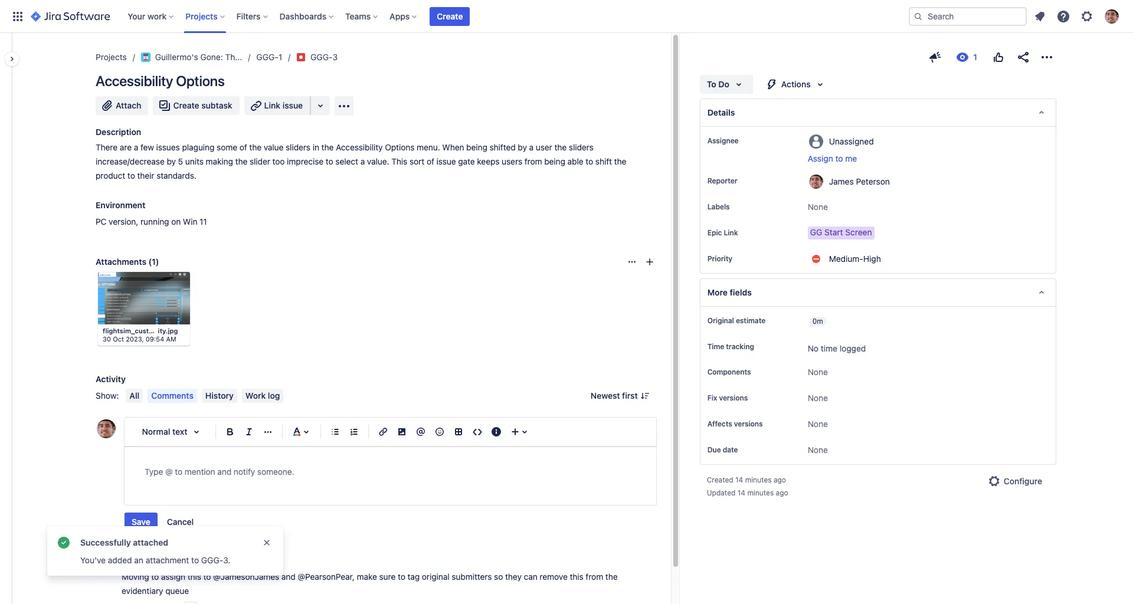 Task type: describe. For each thing, give the bounding box(es) containing it.
to down you've added an attachment to ggg-3.
[[151, 572, 159, 582]]

ggg-3 link
[[311, 50, 338, 64]]

assign
[[808, 154, 834, 164]]

0 vertical spatial 3
[[333, 52, 338, 62]]

2 none from the top
[[808, 368, 828, 378]]

link issue
[[264, 100, 303, 110]]

filters button
[[233, 7, 273, 26]]

more fields element
[[700, 279, 1057, 307]]

environment
[[96, 200, 145, 210]]

successfully
[[80, 538, 131, 548]]

attachments menu image
[[628, 257, 637, 267]]

guillermo's gone: the game image
[[141, 53, 150, 62]]

to do
[[707, 79, 730, 89]]

your profile and settings image
[[1105, 9, 1120, 23]]

none for fix versions
[[808, 394, 828, 404]]

0 horizontal spatial by
[[167, 156, 176, 167]]

create subtask
[[173, 100, 232, 110]]

1 vertical spatial minutes
[[748, 489, 774, 498]]

1 vertical spatial 14
[[738, 489, 746, 498]]

the right in
[[322, 142, 334, 152]]

link inside link issue button
[[264, 100, 281, 110]]

give feedback image
[[929, 50, 943, 64]]

reporter pin to top. only you can see pinned fields. image
[[740, 177, 750, 186]]

link issue button
[[244, 96, 311, 115]]

add image, video, or file image
[[395, 425, 409, 439]]

affects versions
[[708, 420, 763, 429]]

0 vertical spatial ago
[[774, 476, 787, 485]]

shift
[[596, 156, 612, 167]]

ggg- for 3
[[311, 52, 333, 62]]

filters
[[237, 11, 261, 21]]

pc version, running on win 11
[[96, 217, 207, 227]]

Comment - Main content area, start typing to enter text. text field
[[145, 465, 636, 479]]

the left slider
[[235, 156, 248, 167]]

date
[[723, 446, 738, 455]]

due
[[708, 446, 721, 455]]

fields
[[730, 288, 752, 298]]

sidebar navigation image
[[0, 47, 26, 71]]

subtask
[[202, 100, 232, 110]]

history button
[[202, 389, 237, 403]]

settings image
[[1081, 9, 1095, 23]]

teams
[[346, 11, 371, 21]]

none for affects versions
[[808, 419, 828, 430]]

create subtask button
[[153, 96, 240, 115]]

slider
[[250, 156, 270, 167]]

original estimate
[[708, 317, 766, 325]]

the right shift
[[615, 156, 627, 167]]

0 vertical spatial minutes
[[746, 476, 772, 485]]

accessibility inside description there are a few issues plaguing some of the value sliders in the accessibility options menu. when being shifted by a user the sliders increase/decrease by 5 units making the slider too imprecise to select a value. this sort of issue gate keeps users from being able to shift the product to their standards.
[[336, 142, 383, 152]]

select
[[336, 156, 358, 167]]

3 minutes ago
[[191, 556, 245, 566]]

peterson
[[857, 176, 890, 186]]

issues
[[156, 142, 180, 152]]

remove
[[540, 572, 568, 582]]

created
[[707, 476, 734, 485]]

projects for "projects" 'dropdown button'
[[186, 11, 218, 21]]

attachments (1)
[[96, 257, 159, 267]]

gg
[[811, 227, 823, 237]]

original
[[422, 572, 450, 582]]

actions image
[[1041, 50, 1055, 64]]

Search field
[[909, 7, 1028, 26]]

log
[[268, 391, 280, 401]]

cancel button
[[160, 513, 201, 532]]

time tracking pin to top. only you can see pinned fields. image
[[757, 343, 766, 352]]

1
[[279, 52, 282, 62]]

projects button
[[182, 7, 230, 26]]

from inside moving to assign this to @jamesonjames and @pearsonpear, make sure to tag original submitters so they can remove this from the evidentiary queue
[[586, 572, 604, 582]]

ggg-1
[[257, 52, 282, 62]]

original
[[708, 317, 735, 325]]

tracking
[[726, 343, 755, 351]]

issue inside description there are a few issues plaguing some of the value sliders in the accessibility options menu. when being shifted by a user the sliders increase/decrease by 5 units making the slider too imprecise to select a value. this sort of issue gate keeps users from being able to shift the product to their standards.
[[437, 156, 456, 167]]

gg start screen link
[[808, 227, 875, 240]]

vote options: no one has voted for this issue yet. image
[[992, 50, 1006, 64]]

1 horizontal spatial by
[[518, 142, 527, 152]]

attach button
[[96, 96, 149, 115]]

apps
[[390, 11, 410, 21]]

actions button
[[758, 75, 835, 94]]

me
[[846, 154, 858, 164]]

the up slider
[[249, 142, 262, 152]]

value
[[264, 142, 284, 152]]

2 horizontal spatial a
[[529, 142, 534, 152]]

there
[[96, 142, 118, 152]]

2 vertical spatial ago
[[231, 556, 245, 566]]

labels
[[708, 203, 730, 211]]

time
[[821, 344, 838, 354]]

0 horizontal spatial 3
[[191, 556, 196, 566]]

menu bar containing all
[[124, 389, 286, 403]]

affects
[[708, 420, 733, 429]]

high
[[864, 254, 882, 264]]

mention image
[[414, 425, 428, 439]]

components
[[708, 368, 751, 377]]

no time logged
[[808, 344, 867, 354]]

to inside button
[[836, 154, 844, 164]]

(1)
[[149, 257, 159, 267]]

teams button
[[342, 7, 383, 26]]

save button
[[125, 513, 158, 532]]

issue inside link issue button
[[283, 100, 303, 110]]

description
[[96, 127, 141, 137]]

they
[[506, 572, 522, 582]]

normal text
[[142, 427, 188, 437]]

increase/decrease
[[96, 156, 165, 167]]

created 14 minutes ago updated 14 minutes ago
[[707, 476, 789, 498]]

start
[[825, 227, 844, 237]]

to right attachment
[[191, 556, 199, 566]]

able
[[568, 156, 584, 167]]

some
[[217, 142, 237, 152]]

can
[[524, 572, 538, 582]]

newest first image
[[641, 391, 650, 401]]

to right "able"
[[586, 156, 594, 167]]

projects for projects link
[[96, 52, 127, 62]]

the right user
[[555, 142, 567, 152]]

units
[[185, 156, 204, 167]]

versions for affects versions
[[734, 420, 763, 429]]

assign to me button
[[808, 153, 1045, 165]]

comments button
[[148, 389, 197, 403]]

on
[[171, 217, 181, 227]]

code snippet image
[[471, 425, 485, 439]]

3.
[[223, 556, 231, 566]]

priority
[[708, 255, 733, 263]]

copy link to issue image
[[335, 52, 345, 61]]

first
[[623, 391, 638, 401]]

sure
[[379, 572, 396, 582]]

priority pin to top. only you can see pinned fields. image
[[735, 255, 745, 264]]

link image
[[376, 425, 390, 439]]

making
[[206, 156, 233, 167]]

when
[[443, 142, 464, 152]]

search image
[[914, 12, 924, 21]]

th...
[[225, 52, 242, 62]]

options inside description there are a few issues plaguing some of the value sliders in the accessibility options menu. when being shifted by a user the sliders increase/decrease by 5 units making the slider too imprecise to select a value. this sort of issue gate keeps users from being able to shift the product to their standards.
[[385, 142, 415, 152]]

fix
[[708, 394, 718, 403]]

to down 3 minutes ago at the bottom
[[204, 572, 211, 582]]

time
[[708, 343, 725, 351]]

bug image
[[297, 53, 306, 62]]

emoji image
[[433, 425, 447, 439]]



Task type: vqa. For each thing, say whether or not it's contained in the screenshot.
middle minutes
yes



Task type: locate. For each thing, give the bounding box(es) containing it.
banner
[[0, 0, 1134, 33]]

1 horizontal spatial 3
[[333, 52, 338, 62]]

create for create subtask
[[173, 100, 199, 110]]

1 none from the top
[[808, 202, 828, 212]]

work log
[[246, 391, 280, 401]]

create right apps popup button
[[437, 11, 463, 21]]

1 sliders from the left
[[286, 142, 311, 152]]

a left user
[[529, 142, 534, 152]]

notifications image
[[1033, 9, 1048, 23]]

newest first
[[591, 391, 638, 401]]

ggg-1 link
[[257, 50, 282, 64]]

0 horizontal spatial link
[[264, 100, 281, 110]]

1 vertical spatial 3
[[191, 556, 196, 566]]

screen
[[846, 227, 873, 237]]

3 right bug icon
[[333, 52, 338, 62]]

more formatting image
[[261, 425, 275, 439]]

tag
[[408, 572, 420, 582]]

link
[[264, 100, 281, 110], [724, 229, 738, 237]]

jira software image
[[31, 9, 110, 23], [31, 9, 110, 23]]

description there are a few issues plaguing some of the value sliders in the accessibility options menu. when being shifted by a user the sliders increase/decrease by 5 units making the slider too imprecise to select a value. this sort of issue gate keeps users from being able to shift the product to their standards.
[[96, 127, 629, 181]]

projects up guillermo's gone: th... at left
[[186, 11, 218, 21]]

1 vertical spatial link
[[724, 229, 738, 237]]

to left tag
[[398, 572, 406, 582]]

the right remove
[[606, 572, 618, 582]]

share image
[[1017, 50, 1031, 64]]

too
[[273, 156, 285, 167]]

1 vertical spatial from
[[586, 572, 604, 582]]

plaguing
[[182, 142, 215, 152]]

logged
[[840, 344, 867, 354]]

1 horizontal spatial being
[[545, 156, 566, 167]]

14 right updated
[[738, 489, 746, 498]]

and
[[282, 572, 296, 582]]

1 vertical spatial projects
[[96, 52, 127, 62]]

0 horizontal spatial sliders
[[286, 142, 311, 152]]

moving to assign this to @jamesonjames and @pearsonpear, make sure to tag original submitters so they can remove this from the evidentiary queue
[[122, 572, 620, 596]]

1 vertical spatial versions
[[734, 420, 763, 429]]

link up "value"
[[264, 100, 281, 110]]

more
[[708, 288, 728, 298]]

0 vertical spatial accessibility
[[96, 73, 173, 89]]

reporter
[[708, 177, 738, 185]]

to
[[836, 154, 844, 164], [326, 156, 333, 167], [586, 156, 594, 167], [128, 171, 135, 181], [191, 556, 199, 566], [151, 572, 159, 582], [204, 572, 211, 582], [398, 572, 406, 582]]

james peterson
[[830, 176, 890, 186]]

to left select
[[326, 156, 333, 167]]

text
[[172, 427, 188, 437]]

numbered list ⌘⇧7 image
[[347, 425, 361, 439]]

fix versions pin to top. only you can see pinned fields. image
[[751, 394, 760, 404]]

link web pages and more image
[[314, 99, 328, 113]]

few
[[141, 142, 154, 152]]

to left me
[[836, 154, 844, 164]]

your work button
[[124, 7, 178, 26]]

more fields
[[708, 288, 752, 298]]

labels pin to top. only you can see pinned fields. image
[[733, 203, 742, 212]]

@jamesonjames
[[213, 572, 279, 582]]

primary element
[[7, 0, 909, 33]]

comments
[[151, 391, 194, 401]]

link right epic
[[724, 229, 738, 237]]

this right remove
[[570, 572, 584, 582]]

1 vertical spatial create
[[173, 100, 199, 110]]

issue left link web pages and more image
[[283, 100, 303, 110]]

a left value.
[[361, 156, 365, 167]]

in
[[313, 142, 319, 152]]

0 vertical spatial of
[[240, 142, 247, 152]]

1 vertical spatial ago
[[776, 489, 789, 498]]

to
[[707, 79, 717, 89]]

1 horizontal spatial projects
[[186, 11, 218, 21]]

minutes
[[746, 476, 772, 485], [748, 489, 774, 498], [198, 556, 229, 566]]

1 horizontal spatial options
[[385, 142, 415, 152]]

all button
[[126, 389, 143, 403]]

add app image
[[337, 99, 351, 113]]

0 vertical spatial create
[[437, 11, 463, 21]]

your work
[[128, 11, 167, 21]]

running
[[141, 217, 169, 227]]

ago
[[774, 476, 787, 485], [776, 489, 789, 498], [231, 556, 245, 566]]

3 none from the top
[[808, 394, 828, 404]]

medium-
[[830, 254, 864, 264]]

1 vertical spatial of
[[427, 156, 435, 167]]

0 vertical spatial options
[[176, 73, 225, 89]]

help image
[[1057, 9, 1071, 23]]

details element
[[700, 99, 1057, 127]]

do
[[719, 79, 730, 89]]

time tracking
[[708, 343, 755, 351]]

0 vertical spatial by
[[518, 142, 527, 152]]

projects inside 'dropdown button'
[[186, 11, 218, 21]]

0 horizontal spatial from
[[525, 156, 542, 167]]

1 vertical spatial issue
[[437, 156, 456, 167]]

0 horizontal spatial ggg-
[[201, 556, 223, 566]]

delete image
[[171, 278, 185, 292]]

add attachment image
[[645, 257, 655, 267]]

2 horizontal spatial ggg-
[[311, 52, 333, 62]]

minutes up @jamesonjames
[[198, 556, 229, 566]]

versions left "affects versions pin to top. only you can see pinned fields." icon at the bottom right of page
[[734, 420, 763, 429]]

versions for fix versions
[[720, 394, 748, 403]]

1 horizontal spatial link
[[724, 229, 738, 237]]

0 horizontal spatial a
[[134, 142, 138, 152]]

1 horizontal spatial from
[[586, 572, 604, 582]]

create inside create subtask button
[[173, 100, 199, 110]]

you've
[[80, 556, 106, 566]]

configure
[[1004, 477, 1043, 487]]

1 horizontal spatial create
[[437, 11, 463, 21]]

ggg- left copy link to issue image
[[311, 52, 333, 62]]

assignee pin to top. only you can see pinned fields. image
[[741, 136, 751, 146]]

0 vertical spatial 14
[[736, 476, 744, 485]]

download image
[[151, 278, 165, 292]]

bullet list ⌘⇧8 image
[[328, 425, 343, 439]]

ggg-
[[257, 52, 279, 62], [311, 52, 333, 62], [201, 556, 223, 566]]

accessibility up select
[[336, 142, 383, 152]]

0 vertical spatial issue
[[283, 100, 303, 110]]

minutes right updated
[[748, 489, 774, 498]]

0 horizontal spatial accessibility
[[96, 73, 173, 89]]

ggg-3
[[311, 52, 338, 62]]

table image
[[452, 425, 466, 439]]

1 vertical spatial being
[[545, 156, 566, 167]]

guillermo's gone: th... link
[[141, 50, 242, 64]]

accessibility up attach
[[96, 73, 173, 89]]

no
[[808, 344, 819, 354]]

newest
[[591, 391, 620, 401]]

0 horizontal spatial projects
[[96, 52, 127, 62]]

create left subtask
[[173, 100, 199, 110]]

of right sort
[[427, 156, 435, 167]]

apps button
[[386, 7, 422, 26]]

0 horizontal spatial issue
[[283, 100, 303, 110]]

0 horizontal spatial being
[[467, 142, 488, 152]]

2 sliders from the left
[[569, 142, 594, 152]]

you've added an attachment to ggg-3.
[[80, 556, 231, 566]]

0 horizontal spatial options
[[176, 73, 225, 89]]

user
[[536, 142, 553, 152]]

attached
[[133, 538, 168, 548]]

0 vertical spatial from
[[525, 156, 542, 167]]

successfully attached
[[80, 538, 168, 548]]

the inside moving to assign this to @jamesonjames and @pearsonpear, make sure to tag original submitters so they can remove this from the evidentiary queue
[[606, 572, 618, 582]]

activity
[[96, 374, 126, 384]]

affects versions pin to top. only you can see pinned fields. image
[[766, 420, 775, 430]]

to down increase/decrease
[[128, 171, 135, 181]]

1 horizontal spatial issue
[[437, 156, 456, 167]]

italic ⌘i image
[[242, 425, 256, 439]]

accessibility options
[[96, 73, 225, 89]]

1 horizontal spatial this
[[570, 572, 584, 582]]

shifted
[[490, 142, 516, 152]]

accessibility
[[96, 73, 173, 89], [336, 142, 383, 152]]

sliders up "able"
[[569, 142, 594, 152]]

this
[[392, 156, 408, 167]]

by left 5
[[167, 156, 176, 167]]

1 horizontal spatial sliders
[[569, 142, 594, 152]]

estimate
[[736, 317, 766, 325]]

queue
[[165, 586, 189, 596]]

the
[[249, 142, 262, 152], [322, 142, 334, 152], [555, 142, 567, 152], [235, 156, 248, 167], [615, 156, 627, 167], [606, 572, 618, 582]]

actions
[[782, 79, 811, 89]]

from right remove
[[586, 572, 604, 582]]

success image
[[57, 536, 71, 550]]

attachments
[[96, 257, 146, 267]]

1 horizontal spatial accessibility
[[336, 142, 383, 152]]

5 none from the top
[[808, 445, 828, 456]]

menu bar
[[124, 389, 286, 403]]

james
[[830, 176, 854, 186]]

1 horizontal spatial ggg-
[[257, 52, 279, 62]]

1 this from the left
[[188, 572, 201, 582]]

are
[[120, 142, 132, 152]]

history
[[205, 391, 234, 401]]

issue down the when
[[437, 156, 456, 167]]

2 vertical spatial minutes
[[198, 556, 229, 566]]

projects left guillermo's gone: the game image
[[96, 52, 127, 62]]

1 horizontal spatial of
[[427, 156, 435, 167]]

3 right attachment
[[191, 556, 196, 566]]

attachment
[[146, 556, 189, 566]]

standards.
[[157, 171, 197, 181]]

profile image of james peterson image
[[97, 420, 116, 439]]

options
[[176, 73, 225, 89], [385, 142, 415, 152]]

0 horizontal spatial this
[[188, 572, 201, 582]]

0 horizontal spatial of
[[240, 142, 247, 152]]

dismiss image
[[262, 539, 272, 548]]

newest first button
[[584, 389, 657, 403]]

appswitcher icon image
[[11, 9, 25, 23]]

create for create
[[437, 11, 463, 21]]

keeps
[[477, 156, 500, 167]]

minutes right created
[[746, 476, 772, 485]]

from down user
[[525, 156, 542, 167]]

1 vertical spatial options
[[385, 142, 415, 152]]

0 horizontal spatial create
[[173, 100, 199, 110]]

being down user
[[545, 156, 566, 167]]

0m
[[813, 317, 824, 326]]

your
[[128, 11, 145, 21]]

4 none from the top
[[808, 419, 828, 430]]

this right assign
[[188, 572, 201, 582]]

version,
[[109, 217, 138, 227]]

this
[[188, 572, 201, 582], [570, 572, 584, 582]]

versions right fix
[[720, 394, 748, 403]]

options up this
[[385, 142, 415, 152]]

0 vertical spatial versions
[[720, 394, 748, 403]]

0 vertical spatial being
[[467, 142, 488, 152]]

value.
[[367, 156, 389, 167]]

moving
[[122, 572, 149, 582]]

save
[[132, 517, 150, 527]]

1 vertical spatial accessibility
[[336, 142, 383, 152]]

ggg- up @jamesonjames
[[201, 556, 223, 566]]

by up "users"
[[518, 142, 527, 152]]

submitters
[[452, 572, 492, 582]]

create inside button
[[437, 11, 463, 21]]

sliders up the imprecise
[[286, 142, 311, 152]]

by
[[518, 142, 527, 152], [167, 156, 176, 167]]

info panel image
[[490, 425, 504, 439]]

product
[[96, 171, 125, 181]]

their
[[137, 171, 154, 181]]

being up gate
[[467, 142, 488, 152]]

configure link
[[981, 473, 1050, 492]]

gone:
[[200, 52, 223, 62]]

of right some
[[240, 142, 247, 152]]

ggg- for 1
[[257, 52, 279, 62]]

banner containing your work
[[0, 0, 1134, 33]]

none for labels
[[808, 202, 828, 212]]

2 this from the left
[[570, 572, 584, 582]]

options down guillermo's gone: th... at left
[[176, 73, 225, 89]]

0 vertical spatial link
[[264, 100, 281, 110]]

create
[[437, 11, 463, 21], [173, 100, 199, 110]]

1 vertical spatial by
[[167, 156, 176, 167]]

from inside description there are a few issues plaguing some of the value sliders in the accessibility options menu. when being shifted by a user the sliders increase/decrease by 5 units making the slider too imprecise to select a value. this sort of issue gate keeps users from being able to shift the product to their standards.
[[525, 156, 542, 167]]

1 horizontal spatial a
[[361, 156, 365, 167]]

ggg- left bug icon
[[257, 52, 279, 62]]

bold ⌘b image
[[223, 425, 237, 439]]

14 right created
[[736, 476, 744, 485]]

0 vertical spatial projects
[[186, 11, 218, 21]]

so
[[494, 572, 503, 582]]

assignee
[[708, 136, 739, 145]]

a right are
[[134, 142, 138, 152]]



